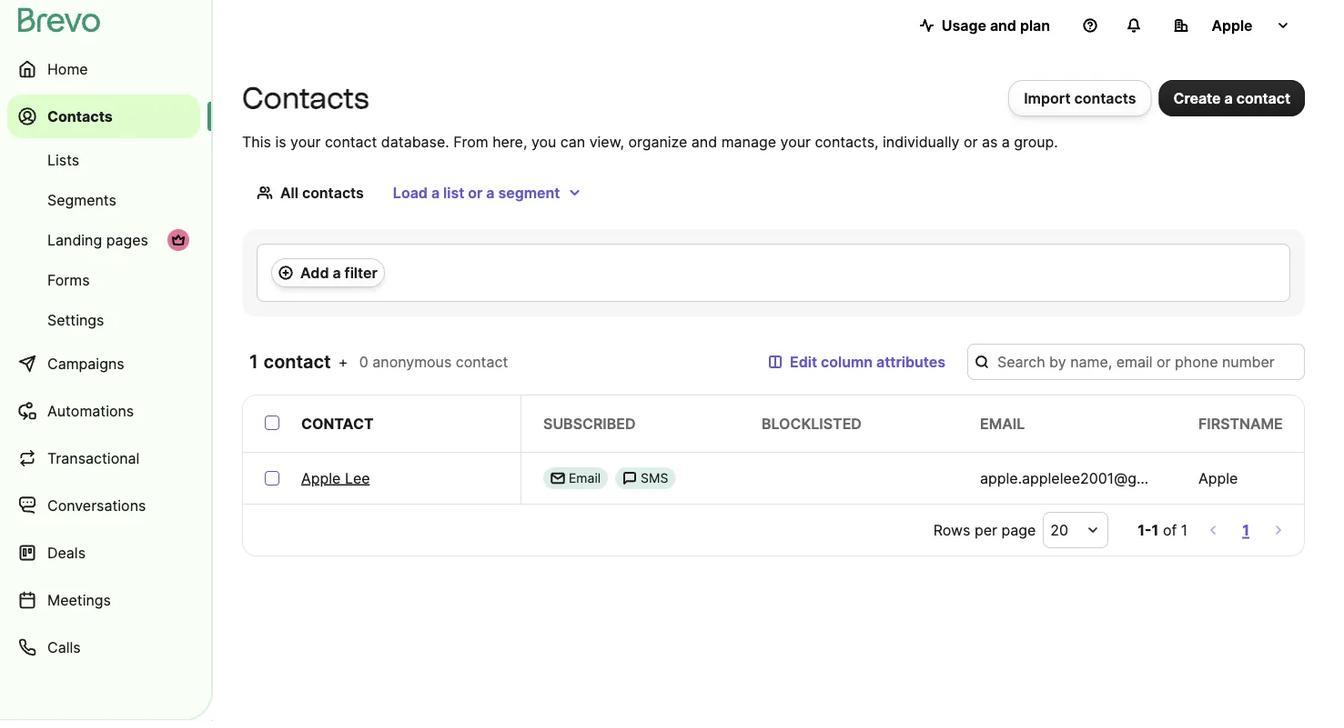 Task type: vqa. For each thing, say whether or not it's contained in the screenshot.
the right and
yes



Task type: describe. For each thing, give the bounding box(es) containing it.
0 horizontal spatial contacts
[[47, 107, 113, 125]]

import contacts button
[[1009, 80, 1152, 117]]

1 inside button
[[1243, 522, 1250, 539]]

forms
[[47, 271, 90, 289]]

add a filter
[[300, 264, 378, 282]]

database.
[[381, 133, 449, 151]]

a for load a list or a segment
[[431, 184, 440, 202]]

anonymous
[[373, 353, 452, 371]]

contact inside create a contact button
[[1237, 89, 1291, 107]]

0
[[359, 353, 368, 371]]

apple lee link
[[301, 468, 370, 490]]

contact up all contacts
[[325, 133, 377, 151]]

add
[[300, 264, 329, 282]]

list
[[443, 184, 464, 202]]

segments link
[[7, 182, 200, 218]]

email
[[569, 471, 601, 486]]

add a filter button
[[271, 258, 385, 288]]

all contacts
[[280, 184, 364, 202]]

rows per page
[[933, 522, 1036, 539]]

settings link
[[7, 302, 200, 339]]

left___c25ys image
[[623, 471, 637, 486]]

apple.applelee2001@gmail.com
[[980, 470, 1198, 487]]

20 button
[[1043, 512, 1109, 549]]

campaigns
[[47, 355, 124, 373]]

group.
[[1014, 133, 1058, 151]]

contacts for import contacts
[[1074, 89, 1136, 107]]

1-1 of 1
[[1138, 522, 1188, 539]]

apple lee
[[301, 470, 370, 487]]

2 your from the left
[[780, 133, 811, 151]]

calls link
[[7, 626, 200, 670]]

deals link
[[7, 532, 200, 575]]

from
[[453, 133, 488, 151]]

create a contact
[[1174, 89, 1291, 107]]

plan
[[1020, 16, 1050, 34]]

this is your contact database. from here, you can view, organize and manage your contacts, individually or as a group.
[[242, 133, 1058, 151]]

lists
[[47, 151, 79, 169]]

you
[[531, 133, 556, 151]]

transactional
[[47, 450, 140, 467]]

+
[[338, 353, 348, 371]]

conversations link
[[7, 484, 200, 528]]

1 your from the left
[[290, 133, 321, 151]]

usage and plan
[[942, 16, 1050, 34]]

column
[[821, 353, 873, 371]]

organize
[[628, 133, 687, 151]]

home
[[47, 60, 88, 78]]

create
[[1174, 89, 1221, 107]]

lee
[[345, 470, 370, 487]]

landing pages
[[47, 231, 148, 249]]

is
[[275, 133, 286, 151]]

rows
[[933, 522, 971, 539]]

0 horizontal spatial and
[[692, 133, 717, 151]]

conversations
[[47, 497, 146, 515]]

page
[[1002, 522, 1036, 539]]

1-
[[1138, 522, 1152, 539]]



Task type: locate. For each thing, give the bounding box(es) containing it.
0 vertical spatial or
[[964, 133, 978, 151]]

meetings link
[[7, 579, 200, 623]]

contacts,
[[815, 133, 879, 151]]

and inside 'button'
[[990, 16, 1017, 34]]

0 vertical spatial contacts
[[1074, 89, 1136, 107]]

contact left "+"
[[264, 351, 331, 373]]

apple left lee
[[301, 470, 341, 487]]

or right "list"
[[468, 184, 483, 202]]

a for add a filter
[[333, 264, 341, 282]]

subscribed
[[543, 415, 636, 433]]

pages
[[106, 231, 148, 249]]

a left "list"
[[431, 184, 440, 202]]

1
[[249, 351, 259, 373], [1152, 522, 1159, 539], [1181, 522, 1188, 539], [1243, 522, 1250, 539]]

apple inside button
[[1212, 16, 1253, 34]]

apple
[[1212, 16, 1253, 34], [301, 470, 341, 487], [1199, 470, 1238, 487]]

deals
[[47, 544, 86, 562]]

load a list or a segment
[[393, 184, 560, 202]]

load a list or a segment button
[[378, 175, 597, 211]]

apple down the firstname
[[1199, 470, 1238, 487]]

load
[[393, 184, 428, 202]]

individually
[[883, 133, 960, 151]]

can
[[560, 133, 585, 151]]

a right "list"
[[486, 184, 495, 202]]

1 button
[[1239, 518, 1253, 543]]

usage and plan button
[[905, 7, 1065, 44]]

or inside button
[[468, 184, 483, 202]]

segments
[[47, 191, 116, 209]]

1 vertical spatial or
[[468, 184, 483, 202]]

of
[[1163, 522, 1177, 539]]

landing pages link
[[7, 222, 200, 258]]

view,
[[589, 133, 624, 151]]

sms
[[641, 471, 668, 486]]

a right create
[[1225, 89, 1233, 107]]

apple for apple lee
[[301, 470, 341, 487]]

here,
[[493, 133, 527, 151]]

apple up create a contact
[[1212, 16, 1253, 34]]

a right add
[[333, 264, 341, 282]]

forms link
[[7, 262, 200, 299]]

contacts link
[[7, 95, 200, 138]]

and left manage
[[692, 133, 717, 151]]

left___rvooi image
[[171, 233, 186, 248]]

1 horizontal spatial contacts
[[242, 81, 369, 116]]

apple for apple
[[1212, 16, 1253, 34]]

create a contact button
[[1159, 80, 1305, 117]]

a for create a contact
[[1225, 89, 1233, 107]]

usage
[[942, 16, 987, 34]]

apple button
[[1160, 7, 1305, 44]]

contacts inside button
[[1074, 89, 1136, 107]]

1 contact + 0 anonymous contact
[[249, 351, 508, 373]]

a right as
[[1002, 133, 1010, 151]]

Search by name, email or phone number search field
[[968, 344, 1305, 380]]

left___c25ys image
[[551, 471, 565, 486]]

filter
[[345, 264, 378, 282]]

0 horizontal spatial or
[[468, 184, 483, 202]]

your right manage
[[780, 133, 811, 151]]

apple.applelee2001@gmail.com apple
[[980, 470, 1238, 487]]

and
[[990, 16, 1017, 34], [692, 133, 717, 151]]

contacts
[[1074, 89, 1136, 107], [302, 184, 364, 202]]

your
[[290, 133, 321, 151], [780, 133, 811, 151]]

email
[[980, 415, 1025, 433]]

a
[[1225, 89, 1233, 107], [1002, 133, 1010, 151], [431, 184, 440, 202], [486, 184, 495, 202], [333, 264, 341, 282]]

1 vertical spatial and
[[692, 133, 717, 151]]

contacts right import
[[1074, 89, 1136, 107]]

segment
[[498, 184, 560, 202]]

a inside 'button'
[[333, 264, 341, 282]]

home link
[[7, 47, 200, 91]]

1 horizontal spatial and
[[990, 16, 1017, 34]]

import
[[1024, 89, 1071, 107]]

per
[[975, 522, 997, 539]]

contact
[[1237, 89, 1291, 107], [325, 133, 377, 151], [264, 351, 331, 373], [456, 353, 508, 371]]

contact right anonymous
[[456, 353, 508, 371]]

1 vertical spatial contacts
[[302, 184, 364, 202]]

contact inside "1 contact + 0 anonymous contact"
[[456, 353, 508, 371]]

automations
[[47, 402, 134, 420]]

lists link
[[7, 142, 200, 178]]

edit
[[790, 353, 817, 371]]

0 horizontal spatial your
[[290, 133, 321, 151]]

this
[[242, 133, 271, 151]]

manage
[[721, 133, 776, 151]]

contacts right all
[[302, 184, 364, 202]]

contact right create
[[1237, 89, 1291, 107]]

and left plan
[[990, 16, 1017, 34]]

edit column attributes
[[790, 353, 946, 371]]

1 horizontal spatial contacts
[[1074, 89, 1136, 107]]

0 vertical spatial and
[[990, 16, 1017, 34]]

contact
[[301, 415, 374, 433]]

landing
[[47, 231, 102, 249]]

contacts for all contacts
[[302, 184, 364, 202]]

or left as
[[964, 133, 978, 151]]

meetings
[[47, 592, 111, 609]]

edit column attributes button
[[754, 344, 960, 380]]

your right is
[[290, 133, 321, 151]]

transactional link
[[7, 437, 200, 481]]

settings
[[47, 311, 104, 329]]

1 horizontal spatial your
[[780, 133, 811, 151]]

blocklisted
[[762, 415, 862, 433]]

0 horizontal spatial contacts
[[302, 184, 364, 202]]

20
[[1051, 522, 1068, 539]]

automations link
[[7, 390, 200, 433]]

attributes
[[877, 353, 946, 371]]

campaigns link
[[7, 342, 200, 386]]

all
[[280, 184, 298, 202]]

as
[[982, 133, 998, 151]]

1 horizontal spatial or
[[964, 133, 978, 151]]

contacts up is
[[242, 81, 369, 116]]

import contacts
[[1024, 89, 1136, 107]]

calls
[[47, 639, 81, 657]]

contacts up lists at the left
[[47, 107, 113, 125]]

firstname
[[1199, 415, 1283, 433]]



